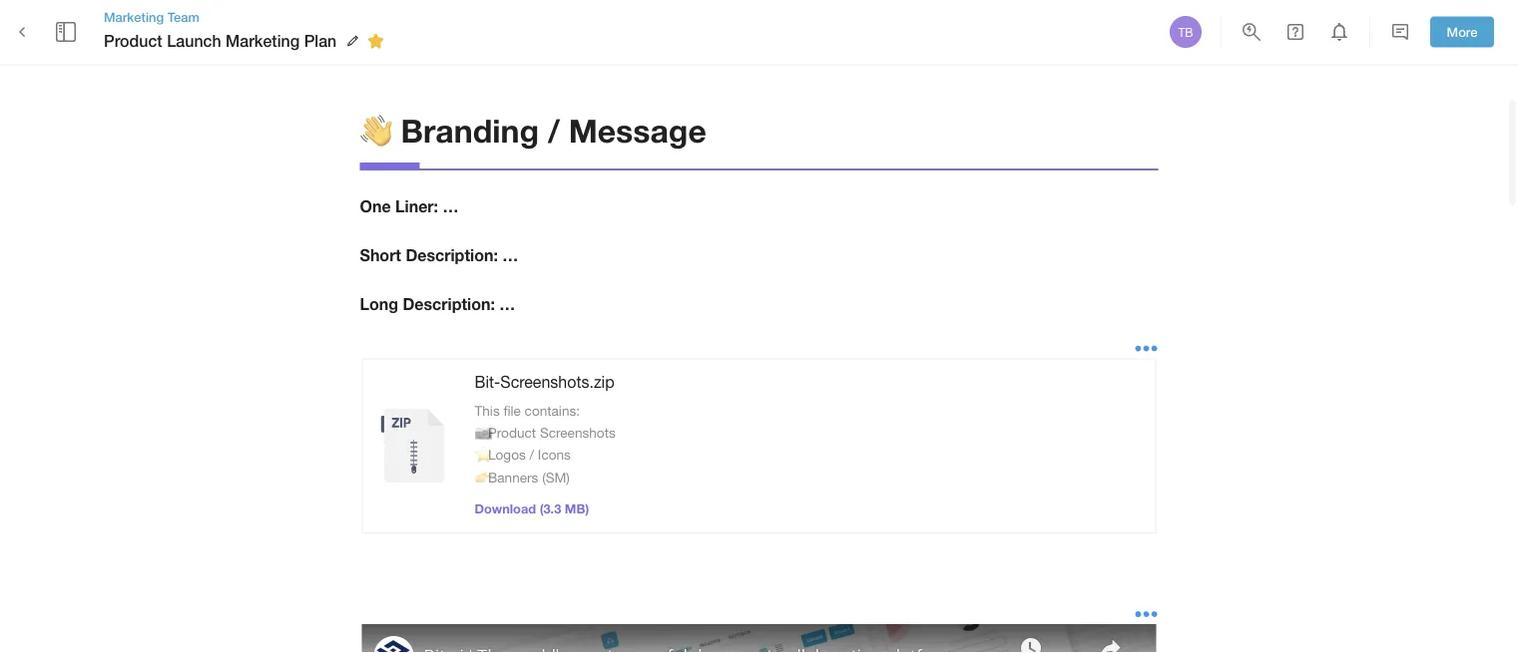 Task type: describe. For each thing, give the bounding box(es) containing it.
… for one liner: …
[[443, 197, 459, 216]]

… for short description: …
[[502, 246, 518, 265]]

1 horizontal spatial marketing
[[226, 31, 300, 50]]

description: for short
[[406, 246, 498, 265]]

⭐️logos
[[475, 447, 526, 463]]

branding
[[401, 111, 539, 149]]

short
[[360, 246, 401, 265]]

this
[[475, 403, 500, 419]]

marketing team link
[[104, 8, 391, 26]]

launch
[[167, 31, 221, 50]]

download (3.3 mb) link
[[475, 502, 589, 517]]

/ inside this file contains: 📷product screenshots ⭐️logos / icons 👉banners (sm)
[[530, 447, 534, 463]]

more
[[1447, 24, 1478, 40]]

message
[[569, 111, 706, 149]]

one liner: …
[[360, 197, 459, 216]]

👋 branding / message
[[360, 111, 706, 149]]

mb)
[[565, 502, 589, 517]]

📷product
[[475, 425, 536, 441]]

👉banners
[[475, 470, 538, 486]]

icons
[[538, 447, 571, 463]]

download (3.3 mb)
[[475, 502, 589, 517]]



Task type: locate. For each thing, give the bounding box(es) containing it.
plan
[[304, 31, 337, 50]]

marketing team
[[104, 9, 199, 24]]

…
[[443, 197, 459, 216], [502, 246, 518, 265], [499, 295, 515, 314]]

… up 'bit-'
[[499, 295, 515, 314]]

product launch marketing plan
[[104, 31, 337, 50]]

screenshots.zip
[[500, 373, 615, 392]]

long
[[360, 295, 398, 314]]

liner:
[[395, 197, 438, 216]]

description:
[[406, 246, 498, 265], [403, 295, 495, 314]]

remove favorite image
[[364, 29, 388, 53]]

1 vertical spatial marketing
[[226, 31, 300, 50]]

0 vertical spatial marketing
[[104, 9, 164, 24]]

1 vertical spatial …
[[502, 246, 518, 265]]

download
[[475, 502, 536, 517]]

marketing
[[104, 9, 164, 24], [226, 31, 300, 50]]

1 vertical spatial description:
[[403, 295, 495, 314]]

screenshots
[[540, 425, 616, 441]]

tb
[[1178, 25, 1193, 39]]

tb button
[[1167, 13, 1205, 51]]

description: down short description: …
[[403, 295, 495, 314]]

/
[[548, 111, 560, 149], [530, 447, 534, 463]]

this file contains: 📷product screenshots ⭐️logos / icons 👉banners (sm)
[[475, 403, 616, 486]]

description: for long
[[403, 295, 495, 314]]

description: up long description: …
[[406, 246, 498, 265]]

file
[[504, 403, 521, 419]]

… up long description: …
[[502, 246, 518, 265]]

2 vertical spatial …
[[499, 295, 515, 314]]

0 vertical spatial /
[[548, 111, 560, 149]]

long description: …
[[360, 295, 515, 314]]

team
[[168, 9, 199, 24]]

0 horizontal spatial marketing
[[104, 9, 164, 24]]

/ left message
[[548, 111, 560, 149]]

… for long description: …
[[499, 295, 515, 314]]

0 vertical spatial …
[[443, 197, 459, 216]]

… right liner:
[[443, 197, 459, 216]]

contains:
[[525, 403, 580, 419]]

one
[[360, 197, 391, 216]]

short description: …
[[360, 246, 518, 265]]

marketing up product
[[104, 9, 164, 24]]

👋
[[360, 111, 392, 149]]

1 vertical spatial /
[[530, 447, 534, 463]]

marketing down marketing team link
[[226, 31, 300, 50]]

0 horizontal spatial /
[[530, 447, 534, 463]]

more button
[[1430, 17, 1494, 47]]

/ left icons
[[530, 447, 534, 463]]

(3.3
[[540, 502, 561, 517]]

bit-
[[475, 373, 500, 392]]

bit-screenshots.zip
[[475, 373, 615, 392]]

product
[[104, 31, 162, 50]]

1 horizontal spatial /
[[548, 111, 560, 149]]

(sm)
[[542, 470, 570, 486]]

0 vertical spatial description:
[[406, 246, 498, 265]]



Task type: vqa. For each thing, say whether or not it's contained in the screenshot.
A chart. element
no



